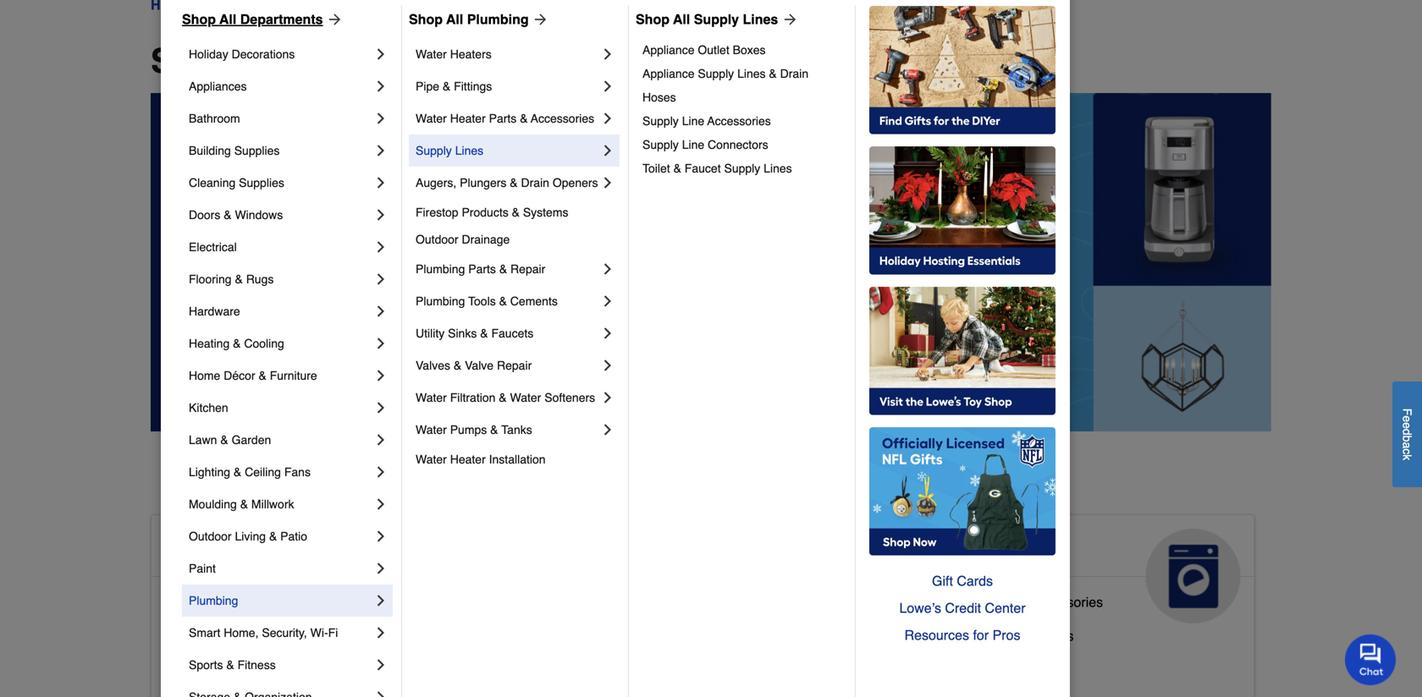 Task type: describe. For each thing, give the bounding box(es) containing it.
cleaning
[[189, 176, 236, 190]]

shop
[[151, 41, 235, 80]]

& inside pet beds, houses, & furniture link
[[658, 656, 667, 671]]

heating & cooling
[[189, 337, 284, 351]]

officially licensed n f l gifts. shop now. image
[[870, 428, 1056, 556]]

supply lines link
[[416, 135, 600, 167]]

water for water heaters
[[416, 47, 447, 61]]

drain inside appliance supply lines & drain hoses
[[780, 67, 809, 80]]

plumbing parts & repair link
[[416, 253, 600, 285]]

beds,
[[567, 656, 601, 671]]

water heater parts & accessories link
[[416, 102, 600, 135]]

chevron right image for valves & valve repair
[[600, 357, 616, 374]]

shop all supply lines link
[[636, 9, 799, 30]]

appliance parts & accessories
[[920, 595, 1104, 610]]

& inside firestop products & systems link
[[512, 206, 520, 219]]

supply up augers,
[[416, 144, 452, 158]]

appliance for appliance parts & accessories
[[920, 595, 979, 610]]

tools
[[468, 295, 496, 308]]

cleaning supplies
[[189, 176, 284, 190]]

flooring & rugs
[[189, 273, 274, 286]]

enjoy savings year-round. no matter what you're shopping for, find what you need at a great price. image
[[151, 93, 1272, 432]]

fitness
[[238, 659, 276, 672]]

boxes
[[733, 43, 766, 57]]

outdoor for outdoor drainage
[[416, 233, 459, 246]]

appliance for appliance outlet boxes
[[643, 43, 695, 57]]

lowe's credit center link
[[870, 595, 1056, 622]]

water pumps & tanks link
[[416, 414, 600, 446]]

& inside accessible entry & home link
[[269, 663, 278, 678]]

& inside pipe & fittings link
[[443, 80, 451, 93]]

water heater installation link
[[416, 446, 616, 473]]

bathroom link
[[189, 102, 373, 135]]

supply line accessories link
[[643, 109, 843, 133]]

accessible bathroom link
[[165, 591, 292, 625]]

line for accessories
[[682, 114, 705, 128]]

chevron right image for plumbing
[[373, 593, 390, 610]]

toilet & faucet supply lines link
[[643, 157, 843, 180]]

building supplies
[[189, 144, 280, 158]]

chevron right image for kitchen
[[373, 400, 390, 417]]

outdoor living & patio
[[189, 530, 307, 544]]

d
[[1401, 429, 1415, 436]]

augers,
[[416, 176, 457, 190]]

shop all plumbing link
[[409, 9, 549, 30]]

& inside heating & cooling link
[[233, 337, 241, 351]]

filtration
[[450, 391, 496, 405]]

pet inside animal & pet care
[[652, 536, 689, 563]]

accessible home link
[[152, 516, 500, 624]]

chevron right image for paint
[[373, 561, 390, 578]]

smart home, security, wi-fi link
[[189, 617, 373, 650]]

arrow right image for shop all departments
[[323, 11, 343, 28]]

2 e from the top
[[1401, 422, 1415, 429]]

utility
[[416, 327, 445, 340]]

f
[[1401, 409, 1415, 416]]

lighting
[[189, 466, 230, 479]]

windows
[[235, 208, 283, 222]]

hardware
[[189, 305, 240, 318]]

credit
[[945, 601, 982, 616]]

supplies for cleaning supplies
[[239, 176, 284, 190]]

all down shop all departments link
[[244, 41, 287, 80]]

care
[[542, 563, 595, 590]]

home,
[[224, 627, 259, 640]]

faucet
[[685, 162, 721, 175]]

shop for shop all plumbing
[[409, 11, 443, 27]]

chevron right image for outdoor living & patio
[[373, 528, 390, 545]]

all for departments
[[219, 11, 237, 27]]

resources for pros link
[[870, 622, 1056, 650]]

bedroom
[[234, 629, 289, 644]]

chevron right image for plumbing parts & repair
[[600, 261, 616, 278]]

pet beds, houses, & furniture
[[542, 656, 725, 671]]

k
[[1401, 455, 1415, 461]]

lawn & garden link
[[189, 424, 373, 456]]

holiday hosting essentials. image
[[870, 146, 1056, 275]]

find gifts for the diyer. image
[[870, 6, 1056, 135]]

openers
[[553, 176, 598, 190]]

0 horizontal spatial accessories
[[531, 112, 595, 125]]

chevron right image for moulding & millwork
[[373, 496, 390, 513]]

chevron right image for smart home, security, wi-fi
[[373, 625, 390, 642]]

& inside lawn & garden link
[[220, 434, 228, 447]]

1 vertical spatial appliances link
[[906, 516, 1255, 624]]

moulding
[[189, 498, 237, 511]]

plumbing tools & cements
[[416, 295, 558, 308]]

millwork
[[251, 498, 294, 511]]

resources
[[905, 628, 970, 644]]

chevron right image for home décor & furniture
[[373, 368, 390, 384]]

drainage
[[462, 233, 510, 246]]

lines up boxes
[[743, 11, 778, 27]]

b
[[1401, 436, 1415, 442]]

hoses
[[643, 91, 676, 104]]

plumbing for plumbing tools & cements
[[416, 295, 465, 308]]

chevron right image for pipe & fittings
[[600, 78, 616, 95]]

& inside "lighting & ceiling fans" link
[[234, 466, 242, 479]]

water filtration & water softeners link
[[416, 382, 600, 414]]

accessible for accessible entry & home
[[165, 663, 230, 678]]

beverage & wine chillers
[[920, 629, 1074, 644]]

livestock
[[542, 622, 599, 638]]

pros
[[993, 628, 1021, 644]]

tanks
[[502, 423, 532, 437]]

1 vertical spatial furniture
[[671, 656, 725, 671]]

& inside plumbing parts & repair link
[[499, 263, 507, 276]]

smart home, security, wi-fi
[[189, 627, 338, 640]]

toilet
[[643, 162, 670, 175]]

lighting & ceiling fans link
[[189, 456, 373, 489]]

water heater parts & accessories
[[416, 112, 595, 125]]

1 vertical spatial pet
[[542, 656, 563, 671]]

appliance supply lines & drain hoses link
[[643, 62, 843, 109]]

lawn & garden
[[189, 434, 271, 447]]

departments for shop all departments
[[296, 41, 503, 80]]

arrow right image
[[529, 11, 549, 28]]

0 vertical spatial appliances link
[[189, 70, 373, 102]]

f e e d b a c k button
[[1393, 382, 1423, 488]]

& inside beverage & wine chillers link
[[982, 629, 991, 644]]

all for plumbing
[[446, 11, 463, 27]]

chevron right image for hardware
[[373, 303, 390, 320]]

f e e d b a c k
[[1401, 409, 1415, 461]]

& inside flooring & rugs "link"
[[235, 273, 243, 286]]

appliance parts & accessories link
[[920, 591, 1104, 625]]

lines inside "link"
[[764, 162, 792, 175]]

supply inside appliance supply lines & drain hoses
[[698, 67, 734, 80]]

cements
[[510, 295, 558, 308]]

building supplies link
[[189, 135, 373, 167]]

accessible bedroom
[[165, 629, 289, 644]]

supplies for livestock supplies
[[603, 622, 655, 638]]

garden
[[232, 434, 271, 447]]

repair for valves & valve repair
[[497, 359, 532, 373]]

sinks
[[448, 327, 477, 340]]

utility sinks & faucets link
[[416, 318, 600, 350]]

chevron right image for building supplies
[[373, 142, 390, 159]]

sports & fitness link
[[189, 650, 373, 682]]

sports
[[189, 659, 223, 672]]

kitchen
[[189, 401, 228, 415]]

accessible for accessible bathroom
[[165, 595, 230, 610]]

& inside appliance parts & accessories link
[[1018, 595, 1027, 610]]

1 vertical spatial home
[[296, 536, 361, 563]]

animal & pet care link
[[529, 516, 877, 624]]

line for connectors
[[682, 138, 705, 152]]

décor
[[224, 369, 255, 383]]

outdoor for outdoor living & patio
[[189, 530, 232, 544]]

resources for pros
[[905, 628, 1021, 644]]

pumps
[[450, 423, 487, 437]]



Task type: vqa. For each thing, say whether or not it's contained in the screenshot.
the leftmost The Step
no



Task type: locate. For each thing, give the bounding box(es) containing it.
shop for shop all departments
[[182, 11, 216, 27]]

plumbing parts & repair
[[416, 263, 546, 276]]

arrow right image
[[323, 11, 343, 28], [778, 11, 799, 28]]

& inside augers, plungers & drain openers link
[[510, 176, 518, 190]]

accessories up supply lines link
[[531, 112, 595, 125]]

firestop products & systems
[[416, 206, 569, 219]]

beverage & wine chillers link
[[920, 625, 1074, 659]]

1 horizontal spatial accessories
[[708, 114, 771, 128]]

0 vertical spatial supplies
[[234, 144, 280, 158]]

appliances link down decorations
[[189, 70, 373, 102]]

2 shop from the left
[[409, 11, 443, 27]]

& inside home décor & furniture link
[[259, 369, 267, 383]]

& right the animal
[[628, 536, 645, 563]]

arrow right image up the appliance outlet boxes link
[[778, 11, 799, 28]]

water down water pumps & tanks
[[416, 453, 447, 467]]

supply line connectors
[[643, 138, 769, 152]]

lines inside appliance supply lines & drain hoses
[[738, 67, 766, 80]]

heater down the pumps
[[450, 453, 486, 467]]

1 vertical spatial appliance
[[643, 67, 695, 80]]

0 horizontal spatial shop
[[182, 11, 216, 27]]

decorations
[[232, 47, 295, 61]]

1 horizontal spatial drain
[[780, 67, 809, 80]]

pet beds, houses, & furniture link
[[542, 652, 725, 686]]

accessible for accessible home
[[165, 536, 289, 563]]

living
[[235, 530, 266, 544]]

repair down outdoor drainage link
[[511, 263, 546, 276]]

& left pros
[[982, 629, 991, 644]]

supplies up windows
[[239, 176, 284, 190]]

0 vertical spatial heater
[[450, 112, 486, 125]]

plumbing inside plumbing parts & repair link
[[416, 263, 465, 276]]

0 vertical spatial appliance
[[643, 43, 695, 57]]

1 vertical spatial outdoor
[[189, 530, 232, 544]]

water up pipe
[[416, 47, 447, 61]]

furniture
[[270, 369, 317, 383], [671, 656, 725, 671]]

& inside outdoor living & patio link
[[269, 530, 277, 544]]

4 accessible from the top
[[165, 663, 230, 678]]

parts for plumbing
[[468, 263, 496, 276]]

drain up systems
[[521, 176, 550, 190]]

plumbing inside plumbing link
[[189, 594, 238, 608]]

0 vertical spatial home
[[189, 369, 220, 383]]

chillers
[[1029, 629, 1074, 644]]

appliance inside appliance supply lines & drain hoses
[[643, 67, 695, 80]]

chevron right image for lawn & garden
[[373, 432, 390, 449]]

shop for shop all supply lines
[[636, 11, 670, 27]]

& inside the water filtration & water softeners link
[[499, 391, 507, 405]]

chevron right image for holiday decorations
[[373, 46, 390, 63]]

& up wine
[[1018, 595, 1027, 610]]

doors & windows link
[[189, 199, 373, 231]]

arrow right image inside shop all departments link
[[323, 11, 343, 28]]

parts down "cards"
[[983, 595, 1015, 610]]

2 vertical spatial home
[[282, 663, 318, 678]]

e up d
[[1401, 416, 1415, 422]]

supplies for building supplies
[[234, 144, 280, 158]]

0 horizontal spatial appliances link
[[189, 70, 373, 102]]

1 vertical spatial appliances
[[920, 536, 1046, 563]]

heater down fittings
[[450, 112, 486, 125]]

appliances link
[[189, 70, 373, 102], [906, 516, 1255, 624]]

& left cooling
[[233, 337, 241, 351]]

pet
[[652, 536, 689, 563], [542, 656, 563, 671]]

chevron right image for water pumps & tanks
[[600, 422, 616, 439]]

holiday
[[189, 47, 228, 61]]

heater for parts
[[450, 112, 486, 125]]

for
[[973, 628, 989, 644]]

accessible up smart
[[165, 595, 230, 610]]

& right the toilet
[[674, 162, 682, 175]]

supply line connectors link
[[643, 133, 843, 157]]

water for water pumps & tanks
[[416, 423, 447, 437]]

departments for shop all departments
[[240, 11, 323, 27]]

plumbing up utility
[[416, 295, 465, 308]]

shop all supply lines
[[636, 11, 778, 27]]

0 horizontal spatial outdoor
[[189, 530, 232, 544]]

chevron right image
[[373, 46, 390, 63], [600, 78, 616, 95], [373, 110, 390, 127], [373, 142, 390, 159], [600, 142, 616, 159], [373, 174, 390, 191], [600, 174, 616, 191], [373, 207, 390, 224], [373, 239, 390, 256], [600, 261, 616, 278], [373, 271, 390, 288], [600, 293, 616, 310], [373, 303, 390, 320], [600, 325, 616, 342], [373, 400, 390, 417], [373, 432, 390, 449], [373, 496, 390, 513], [373, 528, 390, 545], [373, 561, 390, 578], [373, 593, 390, 610], [373, 625, 390, 642], [373, 657, 390, 674]]

2 arrow right image from the left
[[778, 11, 799, 28]]

0 vertical spatial furniture
[[270, 369, 317, 383]]

supplies inside 'link'
[[239, 176, 284, 190]]

& left millwork
[[240, 498, 248, 511]]

lowe's credit center
[[900, 601, 1026, 616]]

& inside sports & fitness link
[[226, 659, 234, 672]]

& left valve
[[454, 359, 462, 373]]

e
[[1401, 416, 1415, 422], [1401, 422, 1415, 429]]

0 vertical spatial line
[[682, 114, 705, 128]]

valves
[[416, 359, 450, 373]]

supply lines
[[416, 144, 484, 158]]

& inside the plumbing tools & cements link
[[499, 295, 507, 308]]

3 accessible from the top
[[165, 629, 230, 644]]

plumbing up smart
[[189, 594, 238, 608]]

chevron right image for sports & fitness
[[373, 657, 390, 674]]

hardware link
[[189, 296, 373, 328]]

water down pipe
[[416, 112, 447, 125]]

1 horizontal spatial pet
[[652, 536, 689, 563]]

& inside moulding & millwork link
[[240, 498, 248, 511]]

& inside water heater parts & accessories link
[[520, 112, 528, 125]]

supply inside "link"
[[724, 162, 761, 175]]

1 horizontal spatial outdoor
[[416, 233, 459, 246]]

gift cards
[[932, 574, 993, 589]]

& inside appliance supply lines & drain hoses
[[769, 67, 777, 80]]

1 shop from the left
[[182, 11, 216, 27]]

& up supply lines link
[[520, 112, 528, 125]]

chevron right image for utility sinks & faucets
[[600, 325, 616, 342]]

outdoor down moulding
[[189, 530, 232, 544]]

& left patio on the bottom left of the page
[[269, 530, 277, 544]]

supply down outlet
[[698, 67, 734, 80]]

chevron right image for bathroom
[[373, 110, 390, 127]]

line up faucet
[[682, 138, 705, 152]]

line up supply line connectors
[[682, 114, 705, 128]]

2 vertical spatial parts
[[983, 595, 1015, 610]]

livestock supplies link
[[542, 618, 655, 652]]

supply down supply line connectors link
[[724, 162, 761, 175]]

1 vertical spatial departments
[[296, 41, 503, 80]]

& up firestop products & systems link
[[510, 176, 518, 190]]

shop all departments link
[[182, 9, 343, 30]]

e up b
[[1401, 422, 1415, 429]]

0 vertical spatial drain
[[780, 67, 809, 80]]

repair down faucets
[[497, 359, 532, 373]]

1 horizontal spatial appliances link
[[906, 516, 1255, 624]]

outdoor drainage
[[416, 233, 510, 246]]

chevron right image for water heaters
[[600, 46, 616, 63]]

animal & pet care image
[[769, 529, 864, 624]]

chevron right image for supply lines
[[600, 142, 616, 159]]

repair for plumbing parts & repair
[[511, 263, 546, 276]]

bathroom inside bathroom link
[[189, 112, 240, 125]]

lines down boxes
[[738, 67, 766, 80]]

water heaters link
[[416, 38, 600, 70]]

building
[[189, 144, 231, 158]]

& down accessible bedroom link
[[226, 659, 234, 672]]

plumbing tools & cements link
[[416, 285, 600, 318]]

2 vertical spatial appliance
[[920, 595, 979, 610]]

1 vertical spatial bathroom
[[234, 595, 292, 610]]

cards
[[957, 574, 993, 589]]

appliances link up the chillers
[[906, 516, 1255, 624]]

& right "tools"
[[499, 295, 507, 308]]

3 shop from the left
[[636, 11, 670, 27]]

plumbing up water heaters link
[[467, 11, 529, 27]]

supplies up the cleaning supplies
[[234, 144, 280, 158]]

0 vertical spatial repair
[[511, 263, 546, 276]]

valves & valve repair
[[416, 359, 532, 373]]

1 vertical spatial drain
[[521, 176, 550, 190]]

bathroom up "smart home, security, wi-fi"
[[234, 595, 292, 610]]

augers, plungers & drain openers
[[416, 176, 598, 190]]

shop
[[182, 11, 216, 27], [409, 11, 443, 27], [636, 11, 670, 27]]

entry
[[234, 663, 265, 678]]

appliances down holiday
[[189, 80, 247, 93]]

1 vertical spatial line
[[682, 138, 705, 152]]

& down the appliance outlet boxes link
[[769, 67, 777, 80]]

arrow right image up shop all departments
[[323, 11, 343, 28]]

chevron right image for lighting & ceiling fans
[[373, 464, 390, 481]]

& left tanks
[[490, 423, 498, 437]]

fittings
[[454, 80, 492, 93]]

chevron right image
[[600, 46, 616, 63], [373, 78, 390, 95], [600, 110, 616, 127], [373, 335, 390, 352], [600, 357, 616, 374], [373, 368, 390, 384], [600, 390, 616, 406], [600, 422, 616, 439], [373, 464, 390, 481], [373, 689, 390, 698]]

parts for appliance
[[983, 595, 1015, 610]]

chevron right image for cleaning supplies
[[373, 174, 390, 191]]

1 vertical spatial parts
[[468, 263, 496, 276]]

& up outdoor drainage link
[[512, 206, 520, 219]]

patio
[[280, 530, 307, 544]]

accessible down smart
[[165, 663, 230, 678]]

& right the doors
[[224, 208, 232, 222]]

& inside doors & windows link
[[224, 208, 232, 222]]

repair inside plumbing parts & repair link
[[511, 263, 546, 276]]

doors & windows
[[189, 208, 283, 222]]

shop up water heaters
[[409, 11, 443, 27]]

fans
[[284, 466, 311, 479]]

accessible entry & home
[[165, 663, 318, 678]]

2 vertical spatial supplies
[[603, 622, 655, 638]]

&
[[769, 67, 777, 80], [443, 80, 451, 93], [520, 112, 528, 125], [674, 162, 682, 175], [510, 176, 518, 190], [512, 206, 520, 219], [224, 208, 232, 222], [499, 263, 507, 276], [235, 273, 243, 286], [499, 295, 507, 308], [480, 327, 488, 340], [233, 337, 241, 351], [454, 359, 462, 373], [259, 369, 267, 383], [499, 391, 507, 405], [490, 423, 498, 437], [220, 434, 228, 447], [234, 466, 242, 479], [240, 498, 248, 511], [269, 530, 277, 544], [628, 536, 645, 563], [1018, 595, 1027, 610], [982, 629, 991, 644], [658, 656, 667, 671], [226, 659, 234, 672], [269, 663, 278, 678]]

0 horizontal spatial furniture
[[270, 369, 317, 383]]

accessible home image
[[392, 529, 487, 624]]

drain down the appliance outlet boxes link
[[780, 67, 809, 80]]

furniture down heating & cooling link
[[270, 369, 317, 383]]

& inside 'valves & valve repair' link
[[454, 359, 462, 373]]

toilet & faucet supply lines
[[643, 162, 792, 175]]

paint
[[189, 562, 216, 576]]

supplies up houses,
[[603, 622, 655, 638]]

0 vertical spatial parts
[[489, 112, 517, 125]]

heater
[[450, 112, 486, 125], [450, 453, 486, 467]]

& down outdoor drainage link
[[499, 263, 507, 276]]

all
[[219, 11, 237, 27], [446, 11, 463, 27], [673, 11, 690, 27], [244, 41, 287, 80]]

1 heater from the top
[[450, 112, 486, 125]]

water for water heater installation
[[416, 453, 447, 467]]

chevron right image for plumbing tools & cements
[[600, 293, 616, 310]]

& right pipe
[[443, 80, 451, 93]]

accessible up sports
[[165, 629, 230, 644]]

lawn
[[189, 434, 217, 447]]

all for supply
[[673, 11, 690, 27]]

furniture right houses,
[[671, 656, 725, 671]]

chat invite button image
[[1346, 634, 1397, 686]]

repair inside 'valves & valve repair' link
[[497, 359, 532, 373]]

0 vertical spatial bathroom
[[189, 112, 240, 125]]

parts up supply lines link
[[489, 112, 517, 125]]

& inside animal & pet care
[[628, 536, 645, 563]]

all up appliance outlet boxes
[[673, 11, 690, 27]]

accessible entry & home link
[[165, 659, 318, 693]]

accessible down moulding
[[165, 536, 289, 563]]

water down valves
[[416, 391, 447, 405]]

parts down drainage
[[468, 263, 496, 276]]

& left ceiling
[[234, 466, 242, 479]]

appliance for appliance supply lines & drain hoses
[[643, 67, 695, 80]]

0 vertical spatial outdoor
[[416, 233, 459, 246]]

1 arrow right image from the left
[[323, 11, 343, 28]]

& right décor
[[259, 369, 267, 383]]

water up tanks
[[510, 391, 541, 405]]

water left the pumps
[[416, 423, 447, 437]]

appliance left outlet
[[643, 43, 695, 57]]

0 horizontal spatial appliances
[[189, 80, 247, 93]]

appliance up hoses
[[643, 67, 695, 80]]

cleaning supplies link
[[189, 167, 373, 199]]

water
[[416, 47, 447, 61], [416, 112, 447, 125], [416, 391, 447, 405], [510, 391, 541, 405], [416, 423, 447, 437], [416, 453, 447, 467]]

appliances image
[[1146, 529, 1241, 624]]

& right houses,
[[658, 656, 667, 671]]

& right lawn
[[220, 434, 228, 447]]

bathroom inside "accessible bathroom" 'link'
[[234, 595, 292, 610]]

augers, plungers & drain openers link
[[416, 167, 600, 199]]

1 line from the top
[[682, 114, 705, 128]]

lines
[[743, 11, 778, 27], [738, 67, 766, 80], [455, 144, 484, 158], [764, 162, 792, 175]]

chevron right image for water filtration & water softeners
[[600, 390, 616, 406]]

systems
[[523, 206, 569, 219]]

a
[[1401, 442, 1415, 449]]

chevron right image for doors & windows
[[373, 207, 390, 224]]

plumbing for plumbing parts & repair
[[416, 263, 465, 276]]

water for water heater parts & accessories
[[416, 112, 447, 125]]

1 horizontal spatial furniture
[[671, 656, 725, 671]]

1 vertical spatial heater
[[450, 453, 486, 467]]

1 vertical spatial supplies
[[239, 176, 284, 190]]

home
[[189, 369, 220, 383], [296, 536, 361, 563], [282, 663, 318, 678]]

accessories up connectors
[[708, 114, 771, 128]]

chevron right image for appliances
[[373, 78, 390, 95]]

outdoor living & patio link
[[189, 521, 373, 553]]

arrow right image for shop all supply lines
[[778, 11, 799, 28]]

firestop products & systems link
[[416, 199, 616, 226]]

plumbing down outdoor drainage
[[416, 263, 465, 276]]

appliances
[[189, 80, 247, 93], [920, 536, 1046, 563]]

& right entry
[[269, 663, 278, 678]]

heater for installation
[[450, 453, 486, 467]]

& inside utility sinks & faucets link
[[480, 327, 488, 340]]

2 line from the top
[[682, 138, 705, 152]]

accessible home
[[165, 536, 361, 563]]

0 horizontal spatial pet
[[542, 656, 563, 671]]

0 vertical spatial departments
[[240, 11, 323, 27]]

& left rugs
[[235, 273, 243, 286]]

gift
[[932, 574, 953, 589]]

shop up appliance outlet boxes
[[636, 11, 670, 27]]

& inside toilet & faucet supply lines "link"
[[674, 162, 682, 175]]

2 horizontal spatial shop
[[636, 11, 670, 27]]

plumbing for plumbing
[[189, 594, 238, 608]]

accessible bedroom link
[[165, 625, 289, 659]]

1 horizontal spatial appliances
[[920, 536, 1046, 563]]

valves & valve repair link
[[416, 350, 600, 382]]

drain
[[780, 67, 809, 80], [521, 176, 550, 190]]

electrical
[[189, 240, 237, 254]]

1 vertical spatial repair
[[497, 359, 532, 373]]

all up water heaters
[[446, 11, 463, 27]]

accessible for accessible bedroom
[[165, 629, 230, 644]]

pipe & fittings link
[[416, 70, 600, 102]]

supply down hoses
[[643, 114, 679, 128]]

plumbing inside shop all plumbing link
[[467, 11, 529, 27]]

accessible inside 'link'
[[165, 595, 230, 610]]

accessories up the chillers
[[1031, 595, 1104, 610]]

lines up plungers
[[455, 144, 484, 158]]

installation
[[489, 453, 546, 467]]

1 e from the top
[[1401, 416, 1415, 422]]

2 accessible from the top
[[165, 595, 230, 610]]

1 horizontal spatial shop
[[409, 11, 443, 27]]

water for water filtration & water softeners
[[416, 391, 447, 405]]

supply up the toilet
[[643, 138, 679, 152]]

& inside water pumps & tanks link
[[490, 423, 498, 437]]

lines down supply line connectors link
[[764, 162, 792, 175]]

chevron right image for flooring & rugs
[[373, 271, 390, 288]]

lowe's
[[900, 601, 942, 616]]

holiday decorations link
[[189, 38, 373, 70]]

pipe
[[416, 80, 440, 93]]

shop up holiday
[[182, 11, 216, 27]]

2 horizontal spatial accessories
[[1031, 595, 1104, 610]]

chevron right image for water heater parts & accessories
[[600, 110, 616, 127]]

supply up outlet
[[694, 11, 739, 27]]

arrow right image inside shop all supply lines link
[[778, 11, 799, 28]]

livestock supplies
[[542, 622, 655, 638]]

chevron right image for electrical
[[373, 239, 390, 256]]

visit the lowe's toy shop. image
[[870, 287, 1056, 416]]

& right "sinks"
[[480, 327, 488, 340]]

kitchen link
[[189, 392, 373, 424]]

1 accessible from the top
[[165, 536, 289, 563]]

chevron right image for augers, plungers & drain openers
[[600, 174, 616, 191]]

all up holiday decorations
[[219, 11, 237, 27]]

0 horizontal spatial drain
[[521, 176, 550, 190]]

sports & fitness
[[189, 659, 276, 672]]

bathroom up building
[[189, 112, 240, 125]]

utility sinks & faucets
[[416, 327, 534, 340]]

chevron right image for heating & cooling
[[373, 335, 390, 352]]

0 horizontal spatial arrow right image
[[323, 11, 343, 28]]

1 horizontal spatial arrow right image
[[778, 11, 799, 28]]

0 vertical spatial appliances
[[189, 80, 247, 93]]

outdoor down firestop
[[416, 233, 459, 246]]

& right filtration on the bottom
[[499, 391, 507, 405]]

0 vertical spatial pet
[[652, 536, 689, 563]]

moulding & millwork
[[189, 498, 294, 511]]

appliances up "cards"
[[920, 536, 1046, 563]]

faucets
[[492, 327, 534, 340]]

smart
[[189, 627, 220, 640]]

heating
[[189, 337, 230, 351]]

appliance down the gift
[[920, 595, 979, 610]]

electrical link
[[189, 231, 373, 263]]

2 heater from the top
[[450, 453, 486, 467]]

water heaters
[[416, 47, 492, 61]]



